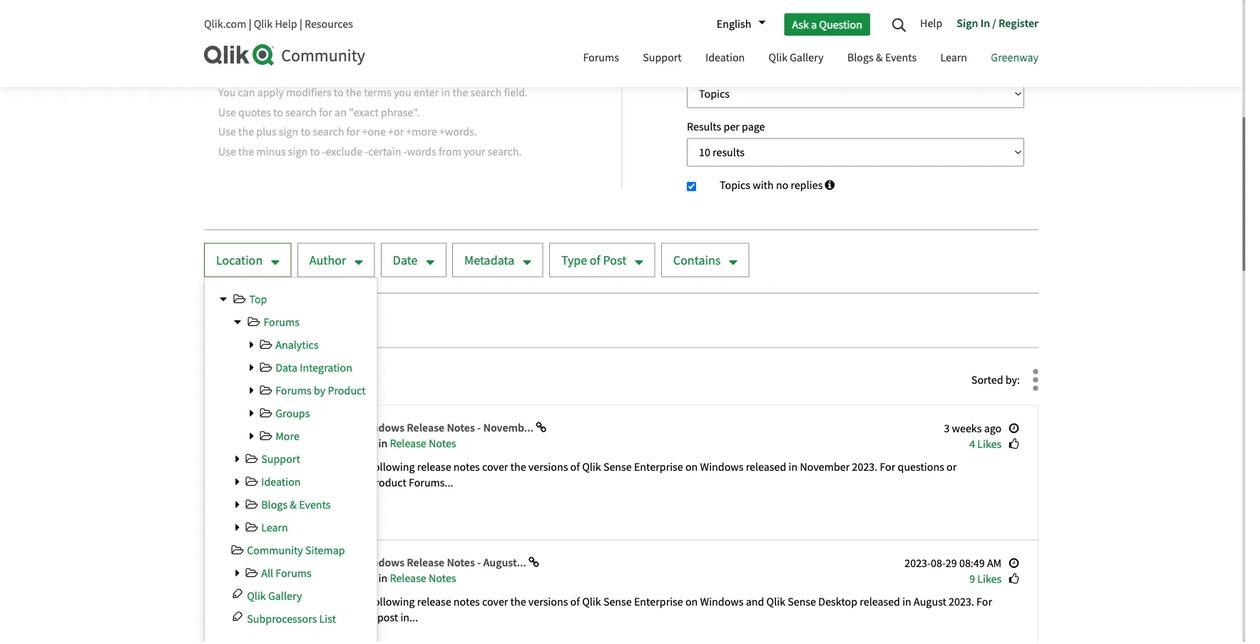 Task type: vqa. For each thing, say whether or not it's contained in the screenshot.
"Search the Community"
no



Task type: describe. For each thing, give the bounding box(es) containing it.
release notes link for elisabeth-virc- link for employee icon
[[390, 436, 456, 451]]

for inside table of contents            the following release notes cover the versions of qlik sense enterprise on windows released in november 2023.   for questions or comments, post in the product forums...
[[880, 460, 896, 475]]

results
[[687, 120, 722, 134]]

0 vertical spatial qlik gallery
[[769, 50, 824, 65]]

category image for forums
[[247, 317, 261, 328]]

posts
[[215, 13, 246, 28]]

am
[[987, 557, 1002, 571]]

field.
[[504, 86, 528, 100]]

4 likes link
[[970, 437, 1002, 452]]

subprocessors
[[247, 612, 317, 627]]

forums by product link
[[276, 384, 366, 398]]

enterprise inside table of contents            the following release notes cover the versions of qlik sense enterprise on windows and qlik sense desktop released in august 2023. for questions or comments, post in...
[[634, 595, 683, 610]]

elisabeth-virc- link for employee icon
[[289, 436, 376, 451]]

more link
[[276, 429, 300, 444]]

- down +one
[[365, 144, 368, 159]]

released inside table of contents            the following release notes cover the versions of qlik sense enterprise on windows and qlik sense desktop released in august 2023. for questions or comments, post in...
[[860, 595, 900, 610]]

sorted
[[972, 373, 1004, 388]]

to up an
[[334, 86, 344, 100]]

to right "plus"
[[301, 125, 311, 139]]

with no replies link
[[218, 308, 337, 336]]

& for blogs & events "dropdown button"
[[876, 50, 883, 65]]

you
[[218, 86, 236, 100]]

august...
[[483, 556, 526, 570]]

community link
[[204, 44, 558, 66]]

0 vertical spatial product
[[328, 384, 366, 398]]

results per page
[[687, 120, 765, 134]]

posts link
[[204, 4, 257, 39]]

top
[[249, 292, 267, 307]]

date button
[[381, 243, 447, 278]]

release up 'in...'
[[407, 556, 445, 570]]

category image for learn
[[245, 522, 259, 533]]

comments, inside table of contents            the following release notes cover the versions of qlik sense enterprise on windows released in november 2023.   for questions or comments, post in the product forums...
[[260, 476, 314, 490]]

notes for forums...
[[454, 460, 480, 475]]

the for comments,
[[350, 595, 368, 610]]

in release notes for employee image
[[379, 572, 456, 586]]

sense inside table of contents            the following release notes cover the versions of qlik sense enterprise on windows released in november 2023.   for questions or comments, post in the product forums...
[[604, 460, 632, 475]]

labels:
[[260, 506, 294, 520]]

date
[[393, 252, 418, 269]]

per
[[724, 120, 740, 134]]

- right certain
[[404, 144, 407, 159]]

to left exclude
[[310, 144, 320, 159]]

by down data integration link
[[314, 384, 325, 398]]

november
[[800, 460, 850, 475]]

enter
[[414, 86, 439, 100]]

to down apply
[[273, 105, 283, 120]]

view results by
[[687, 61, 758, 76]]

the down novemb...
[[511, 460, 526, 475]]

message contains a hyperlink image
[[536, 422, 547, 434]]

plus
[[256, 125, 277, 139]]

release down sense enterprise on windows release notes - august... link
[[390, 572, 427, 586]]

sense enterprise on windows release notes - novemb... link
[[260, 421, 536, 435]]

/
[[993, 16, 997, 30]]

08-
[[931, 557, 946, 571]]

in down sense enterprise on windows release notes - novemb...
[[379, 436, 388, 451]]

2 vertical spatial search
[[313, 125, 344, 139]]

advanced
[[967, 12, 1013, 26]]

0 horizontal spatial with
[[233, 315, 254, 329]]

likes inside the "3 weeks ago 4 likes"
[[978, 437, 1002, 452]]

0 vertical spatial search
[[471, 86, 502, 100]]

learn link
[[261, 521, 288, 535]]

sign in / register link
[[950, 11, 1039, 38]]

limits search results to topics that have no replies. image
[[825, 180, 835, 191]]

in left november
[[789, 460, 798, 475]]

forums by product
[[276, 384, 366, 398]]

table of contents            the following release notes cover the versions of qlik sense enterprise on windows and qlik sense desktop released in august 2023. for questions or comments, post in...
[[260, 595, 992, 625]]

1 use from the top
[[218, 105, 236, 120]]

category image for analytics
[[259, 339, 273, 351]]

3 weeks ago 4 likes
[[944, 421, 1004, 452]]

by down the english button
[[746, 61, 758, 76]]

events for blogs & events link
[[299, 498, 331, 512]]

0 vertical spatial sign
[[279, 125, 298, 139]]

3
[[944, 421, 950, 436]]

4
[[970, 437, 975, 452]]

modifiers
[[286, 86, 332, 100]]

1 | from the left
[[249, 17, 251, 31]]

by up the support link
[[260, 436, 274, 451]]

1 horizontal spatial with
[[753, 178, 774, 193]]

sign in / register
[[957, 16, 1039, 30]]

employee image
[[274, 439, 286, 451]]

category image for data integration
[[259, 362, 273, 374]]

category image for top
[[233, 294, 247, 305]]

elisabeth- for employee image
[[289, 572, 336, 586]]

client
[[308, 508, 329, 520]]

novemb...
[[483, 421, 534, 435]]

analytics link
[[276, 338, 319, 353]]

help link
[[920, 11, 950, 38]]

- left novemb...
[[477, 421, 481, 435]]

list
[[319, 612, 336, 627]]

august
[[914, 595, 947, 610]]

post
[[603, 252, 627, 269]]

from
[[439, 144, 462, 159]]

contains button
[[661, 243, 750, 278]]

of for table of contents            the following release notes cover the versions of qlik sense enterprise on windows and qlik sense desktop released in august 2023. for questions or comments, post in...
[[289, 595, 298, 610]]

ideation button
[[695, 38, 756, 80]]

the right enter
[[453, 86, 468, 100]]

in
[[981, 16, 990, 30]]

+one
[[362, 125, 386, 139]]

elisabeth-virc- for employee image
[[289, 572, 357, 586]]

weeks
[[952, 421, 982, 436]]

1 vertical spatial search
[[285, 105, 317, 120]]

quotes
[[238, 105, 271, 120]]

certain
[[368, 144, 401, 159]]

the left "plus"
[[238, 125, 254, 139]]

3 use from the top
[[218, 144, 236, 159]]

2 use from the top
[[218, 125, 236, 139]]

resources link
[[305, 17, 353, 31]]

virc- for employee icon
[[336, 436, 357, 451]]

category image for community sitemap
[[230, 545, 245, 556]]

in down sense enterprise on windows release notes - august...
[[379, 572, 388, 586]]

‎2023-08-29 08:49 am 9 likes
[[905, 557, 1002, 587]]

comments, inside table of contents            the following release notes cover the versions of qlik sense enterprise on windows and qlik sense desktop released in august 2023. for questions or comments, post in...
[[322, 611, 375, 625]]

of for table of contents            the following release notes cover the versions of qlik sense enterprise on windows released in november 2023.   for questions or comments, post in the product forums...
[[289, 460, 298, 475]]

0 vertical spatial gallery
[[790, 50, 824, 65]]

phrase".
[[381, 105, 420, 120]]

following for forums...
[[371, 460, 415, 475]]

"exact
[[349, 105, 379, 120]]

blog image for qlik gallery
[[230, 589, 245, 602]]

forums...
[[409, 476, 453, 490]]

notes for post
[[454, 595, 480, 610]]

release down sense enterprise on windows release notes - novemb...
[[390, 436, 427, 451]]

+more
[[406, 125, 437, 139]]

support for the support popup button
[[643, 50, 682, 65]]

elisabeth- for employee icon
[[289, 436, 336, 451]]

hide
[[942, 12, 964, 26]]

employee image
[[274, 574, 286, 586]]

english
[[717, 17, 752, 31]]

type of post
[[561, 252, 627, 269]]

0 horizontal spatial qlik gallery link
[[247, 589, 302, 604]]

integration
[[300, 361, 352, 375]]

50,000 results
[[208, 373, 273, 388]]

terms
[[364, 86, 392, 100]]

greenway link
[[981, 38, 1050, 80]]

the up ""exact"
[[346, 86, 362, 100]]

the up managed
[[351, 476, 366, 490]]

blogs & events button
[[837, 38, 928, 80]]

virc- for employee image
[[336, 572, 357, 586]]

2023. inside table of contents            the following release notes cover the versions of qlik sense enterprise on windows and qlik sense desktop released in august 2023. for questions or comments, post in...
[[949, 595, 975, 610]]

labels: heading
[[260, 505, 296, 521]]

release up forums... at the bottom of page
[[407, 421, 445, 435]]

in...
[[401, 611, 418, 625]]

0 horizontal spatial no
[[256, 315, 268, 329]]

50,000 results alert
[[204, 363, 972, 398]]

search modifiers: heading
[[218, 59, 557, 78]]

qlik.com | qlik help | resources
[[204, 17, 353, 31]]

location button
[[204, 243, 292, 278]]

exclude
[[326, 144, 363, 159]]

forums button
[[573, 38, 630, 80]]

question
[[819, 17, 863, 32]]

apply
[[257, 86, 284, 100]]

on inside table of contents            the following release notes cover the versions of qlik sense enterprise on windows released in november 2023.   for questions or comments, post in the product forums...
[[686, 460, 698, 475]]

2023. inside table of contents            the following release notes cover the versions of qlik sense enterprise on windows released in november 2023.   for questions or comments, post in the product forums...
[[852, 460, 878, 475]]

forums down community sitemap
[[276, 566, 312, 581]]

author
[[310, 252, 346, 269]]

29
[[946, 557, 957, 571]]

in inside you can apply modifiers to the terms you enter in the search field. use quotes to search for an "exact phrase". use the plus sign to search for +one +or +more +words. use the minus sign to -exclude -certain -words from your search.
[[441, 86, 450, 100]]

windows inside table of contents            the following release notes cover the versions of qlik sense enterprise on windows released in november 2023.   for questions or comments, post in the product forums...
[[700, 460, 744, 475]]

community sitemap link
[[247, 543, 345, 558]]

release notes link for elisabeth-virc- link corresponding to employee image
[[390, 572, 456, 586]]

or inside table of contents            the following release notes cover the versions of qlik sense enterprise on windows and qlik sense desktop released in august 2023. for questions or comments, post in...
[[309, 611, 319, 625]]

category image for groups
[[259, 408, 273, 419]]

1 vertical spatial replies
[[271, 315, 303, 329]]

08:49
[[960, 557, 985, 571]]

1 vertical spatial sign
[[288, 144, 308, 159]]

and
[[746, 595, 764, 610]]

resources
[[305, 17, 353, 31]]

can
[[238, 86, 255, 100]]

search.
[[488, 144, 522, 159]]



Task type: locate. For each thing, give the bounding box(es) containing it.
1 horizontal spatial for
[[346, 125, 360, 139]]

with
[[753, 178, 774, 193], [233, 315, 254, 329]]

cover down novemb...
[[482, 460, 508, 475]]

ideation
[[706, 50, 745, 65], [261, 475, 301, 490]]

metadata button
[[452, 243, 543, 278]]

in
[[441, 86, 450, 100], [379, 436, 388, 451], [789, 460, 798, 475], [339, 476, 348, 490], [379, 572, 388, 586], [903, 595, 912, 610]]

category image for support
[[245, 454, 259, 465]]

elisabeth-
[[289, 436, 336, 451], [289, 572, 336, 586]]

0 vertical spatial for
[[880, 460, 896, 475]]

users
[[269, 13, 301, 28]]

menu bar containing forums
[[573, 38, 1050, 80]]

1 vertical spatial the
[[350, 595, 368, 610]]

blogs for blogs & events link
[[261, 498, 288, 512]]

0 vertical spatial release notes link
[[390, 436, 456, 451]]

sign
[[957, 16, 979, 30]]

by down community sitemap
[[260, 572, 274, 586]]

category image for all forums
[[245, 568, 259, 579]]

following inside table of contents            the following release notes cover the versions of qlik sense enterprise on windows and qlik sense desktop released in august 2023. for questions or comments, post in...
[[371, 595, 415, 610]]

category image left the labels: in the left of the page
[[245, 499, 259, 511]]

search down modifiers
[[285, 105, 317, 120]]

notes left 'august...'
[[447, 556, 475, 570]]

learn inside popup button
[[941, 50, 968, 65]]

results right "view"
[[712, 61, 744, 76]]

likes down am
[[978, 572, 1002, 587]]

replies up analytics
[[271, 315, 303, 329]]

your
[[464, 144, 485, 159]]

0 horizontal spatial blogs
[[261, 498, 288, 512]]

0 horizontal spatial for
[[319, 105, 332, 120]]

comments,
[[260, 476, 314, 490], [322, 611, 375, 625]]

0 vertical spatial or
[[947, 460, 957, 475]]

virc- down sense enterprise on windows release notes - novemb...
[[336, 436, 357, 451]]

2 | from the left
[[300, 17, 302, 31]]

forums up groups link
[[276, 384, 312, 398]]

following for post
[[371, 595, 415, 610]]

1 horizontal spatial events
[[885, 50, 917, 65]]

elisabeth-virc- link down "groups"
[[289, 436, 376, 451]]

1 vertical spatial contents
[[300, 595, 343, 610]]

community for community sitemap
[[247, 543, 303, 558]]

post
[[316, 476, 337, 490], [377, 611, 398, 625]]

or inside table of contents            the following release notes cover the versions of qlik sense enterprise on windows released in november 2023.   for questions or comments, post in the product forums...
[[947, 460, 957, 475]]

category image for blogs & events
[[245, 499, 259, 511]]

tab panel
[[204, 363, 1039, 642]]

tab list containing posts
[[204, 4, 1039, 39]]

blogs & events for blogs & events "dropdown button"
[[848, 50, 917, 65]]

comments, up blogs & events link
[[260, 476, 314, 490]]

by
[[746, 61, 758, 76], [314, 384, 325, 398], [260, 436, 274, 451], [260, 572, 274, 586]]

2 release notes link from the top
[[390, 572, 456, 586]]

the down 'august...'
[[511, 595, 526, 610]]

elisabeth-virc- link for employee image
[[289, 572, 376, 586]]

qlik inside table of contents            the following release notes cover the versions of qlik sense enterprise on windows released in november 2023.   for questions or comments, post in the product forums...
[[582, 460, 601, 475]]

category image for forums by product
[[259, 385, 273, 396]]

sorted by: heading
[[972, 363, 1027, 398]]

2 in release notes from the top
[[379, 572, 456, 586]]

table for table of contents            the following release notes cover the versions of qlik sense enterprise on windows released in november 2023.   for questions or comments, post in the product forums...
[[260, 460, 286, 475]]

0 vertical spatial table
[[260, 460, 286, 475]]

0 horizontal spatial released
[[746, 460, 787, 475]]

versions down message contains a hyperlink icon at bottom
[[529, 595, 568, 610]]

2 table from the top
[[260, 595, 286, 610]]

the inside table of contents            the following release notes cover the versions of qlik sense enterprise on windows released in november 2023.   for questions or comments, post in the product forums...
[[350, 460, 368, 475]]

for left an
[[319, 105, 332, 120]]

words
[[407, 144, 436, 159]]

in inside table of contents            the following release notes cover the versions of qlik sense enterprise on windows and qlik sense desktop released in august 2023. for questions or comments, post in...
[[903, 595, 912, 610]]

notes
[[454, 460, 480, 475], [454, 595, 480, 610]]

1 horizontal spatial results
[[712, 61, 744, 76]]

ask a question
[[792, 17, 863, 32]]

& for blogs & events link
[[290, 498, 297, 512]]

released inside table of contents            the following release notes cover the versions of qlik sense enterprise on windows released in november 2023.   for questions or comments, post in the product forums...
[[746, 460, 787, 475]]

greenway
[[991, 50, 1039, 65]]

qlik image
[[204, 44, 275, 66]]

no
[[776, 178, 789, 193], [256, 315, 268, 329]]

1 vertical spatial support
[[261, 452, 300, 467]]

1 likes from the top
[[978, 437, 1002, 452]]

2 elisabeth- from the top
[[289, 572, 336, 586]]

you
[[394, 86, 412, 100]]

category image
[[233, 294, 247, 305], [259, 362, 273, 374], [245, 454, 259, 465], [230, 545, 245, 556], [245, 568, 259, 579]]

category image
[[247, 317, 261, 328], [259, 339, 273, 351], [259, 385, 273, 396], [259, 408, 273, 419], [259, 431, 273, 442], [245, 476, 259, 488], [245, 499, 259, 511], [245, 522, 259, 533]]

ideation inside popup button
[[706, 50, 745, 65]]

results inside alert
[[241, 373, 273, 388]]

0 vertical spatial notes
[[454, 460, 480, 475]]

contents
[[300, 460, 343, 475], [300, 595, 343, 610]]

for left +one
[[346, 125, 360, 139]]

analytics
[[276, 338, 319, 353]]

blogs
[[848, 50, 874, 65], [261, 498, 288, 512]]

blogs down question
[[848, 50, 874, 65]]

following inside table of contents            the following release notes cover the versions of qlik sense enterprise on windows released in november 2023.   for questions or comments, post in the product forums...
[[371, 460, 415, 475]]

contents up list at the left bottom of page
[[300, 595, 343, 610]]

1 vertical spatial results
[[241, 373, 273, 388]]

2 the from the top
[[350, 595, 368, 610]]

for down 9 likes link
[[977, 595, 992, 610]]

blogs & events for blogs & events link
[[261, 498, 331, 512]]

contents for questions
[[300, 595, 343, 610]]

0 vertical spatial blog image
[[230, 589, 245, 602]]

release notes link down sense enterprise on windows release notes - august... link
[[390, 572, 456, 586]]

post inside table of contents            the following release notes cover the versions of qlik sense enterprise on windows released in november 2023.   for questions or comments, post in the product forums...
[[316, 476, 337, 490]]

2023. down 9
[[949, 595, 975, 610]]

blogs up learn link
[[261, 498, 288, 512]]

enterprise inside table of contents            the following release notes cover the versions of qlik sense enterprise on windows released in november 2023.   for questions or comments, post in the product forums...
[[634, 460, 683, 475]]

0 horizontal spatial events
[[299, 498, 331, 512]]

1 horizontal spatial gallery
[[790, 50, 824, 65]]

0 horizontal spatial comments,
[[260, 476, 314, 490]]

+words.
[[439, 125, 477, 139]]

1 vertical spatial gallery
[[268, 589, 302, 604]]

1 vertical spatial community
[[247, 543, 303, 558]]

1 versions from the top
[[529, 460, 568, 475]]

category image down top link
[[247, 317, 261, 328]]

2 virc- from the top
[[336, 572, 357, 586]]

0 horizontal spatial |
[[249, 17, 251, 31]]

the for product
[[350, 460, 368, 475]]

gallery down ask
[[790, 50, 824, 65]]

topics with no replies
[[720, 178, 823, 193]]

versions inside table of contents            the following release notes cover the versions of qlik sense enterprise on windows released in november 2023.   for questions or comments, post in the product forums...
[[529, 460, 568, 475]]

1 vertical spatial with
[[233, 315, 254, 329]]

data integration
[[276, 361, 352, 375]]

1 vertical spatial elisabeth-virc-
[[289, 572, 357, 586]]

no down top link
[[256, 315, 268, 329]]

1 vertical spatial release
[[417, 595, 451, 610]]

1 following from the top
[[371, 460, 415, 475]]

results for view
[[712, 61, 744, 76]]

0 vertical spatial in release notes
[[379, 436, 456, 451]]

table up the subprocessors
[[260, 595, 286, 610]]

1 vertical spatial versions
[[529, 595, 568, 610]]

support link
[[261, 452, 300, 467]]

the left minus
[[238, 144, 254, 159]]

gallery down employee image
[[268, 589, 302, 604]]

0 horizontal spatial learn
[[261, 521, 288, 535]]

0 vertical spatial for
[[319, 105, 332, 120]]

sense enterprise on windows release notes - august... link
[[260, 556, 529, 570]]

2 likes from the top
[[978, 572, 1002, 587]]

of for type of post
[[590, 252, 601, 269]]

replies left limits search results to topics that have no replies. icon
[[791, 178, 823, 193]]

released left november
[[746, 460, 787, 475]]

for right november
[[880, 460, 896, 475]]

modifiers:
[[262, 59, 321, 78]]

help
[[920, 16, 943, 30], [275, 17, 297, 31]]

0 horizontal spatial post
[[316, 476, 337, 490]]

1 elisabeth-virc- link from the top
[[289, 436, 376, 451]]

category image down with no replies on the left
[[259, 339, 273, 351]]

1 vertical spatial product
[[369, 476, 407, 490]]

forums for forums by product
[[276, 384, 312, 398]]

1 horizontal spatial replies
[[791, 178, 823, 193]]

forums left the support popup button
[[583, 50, 619, 65]]

1 horizontal spatial blogs
[[848, 50, 874, 65]]

2 elisabeth-virc- link from the top
[[289, 572, 376, 586]]

notes down sense enterprise on windows release notes - august...
[[429, 572, 456, 586]]

versions for forums...
[[529, 460, 568, 475]]

0 vertical spatial 2023.
[[852, 460, 878, 475]]

release up 'in...'
[[417, 595, 451, 610]]

events inside "dropdown button"
[[885, 50, 917, 65]]

1 the from the top
[[350, 460, 368, 475]]

Topics with no replies checkbox
[[687, 182, 696, 192]]

data integration link
[[276, 361, 352, 375]]

category image for more
[[259, 431, 273, 442]]

ask
[[792, 17, 809, 32]]

cover inside table of contents            the following release notes cover the versions of qlik sense enterprise on windows and qlik sense desktop released in august 2023. for questions or comments, post in...
[[482, 595, 508, 610]]

contents right the support link
[[300, 460, 343, 475]]

1 vertical spatial for
[[346, 125, 360, 139]]

category image right 50,000
[[259, 385, 273, 396]]

0 horizontal spatial help
[[275, 17, 297, 31]]

| right qlik help link
[[300, 17, 302, 31]]

1 vertical spatial no
[[256, 315, 268, 329]]

notes inside table of contents            the following release notes cover the versions of qlik sense enterprise on windows released in november 2023.   for questions or comments, post in the product forums...
[[454, 460, 480, 475]]

learn for learn link
[[261, 521, 288, 535]]

1 horizontal spatial product
[[369, 476, 407, 490]]

table for table of contents            the following release notes cover the versions of qlik sense enterprise on windows and qlik sense desktop released in august 2023. for questions or comments, post in...
[[260, 595, 286, 610]]

results for 50,000
[[241, 373, 273, 388]]

0 vertical spatial comments,
[[260, 476, 314, 490]]

1 in release notes from the top
[[379, 436, 456, 451]]

tab list
[[204, 4, 1039, 39]]

qlik gallery down employee image
[[247, 589, 302, 604]]

1 release from the top
[[417, 460, 451, 475]]

qlik.com
[[204, 17, 246, 31]]

elisabeth- down sitemap
[[289, 572, 336, 586]]

hide advanced link
[[942, 2, 1013, 37]]

ideation for ideation popup button
[[706, 50, 745, 65]]

table inside table of contents            the following release notes cover the versions of qlik sense enterprise on windows and qlik sense desktop released in august 2023. for questions or comments, post in...
[[260, 595, 286, 610]]

support left "view"
[[643, 50, 682, 65]]

0 vertical spatial results
[[712, 61, 744, 76]]

qlik help link
[[254, 17, 297, 31]]

learn
[[941, 50, 968, 65], [261, 521, 288, 535]]

client managed link
[[300, 506, 370, 522]]

0 horizontal spatial qlik gallery
[[247, 589, 302, 604]]

table inside table of contents            the following release notes cover the versions of qlik sense enterprise on windows released in november 2023.   for questions or comments, post in the product forums...
[[260, 460, 286, 475]]

1 vertical spatial 2023.
[[949, 595, 975, 610]]

the up managed
[[350, 460, 368, 475]]

0 vertical spatial elisabeth-
[[289, 436, 336, 451]]

minus
[[256, 144, 286, 159]]

tab panel containing 50,000 results
[[204, 363, 1039, 642]]

0 vertical spatial &
[[876, 50, 883, 65]]

1 vertical spatial questions
[[260, 611, 307, 625]]

release inside table of contents            the following release notes cover the versions of qlik sense enterprise on windows released in november 2023.   for questions or comments, post in the product forums...
[[417, 460, 451, 475]]

0 vertical spatial likes
[[978, 437, 1002, 452]]

2 cover from the top
[[482, 595, 508, 610]]

‎2023-
[[905, 557, 931, 571]]

no right topics
[[776, 178, 789, 193]]

|
[[249, 17, 251, 31], [300, 17, 302, 31]]

release for forums...
[[417, 460, 451, 475]]

events for blogs & events "dropdown button"
[[885, 50, 917, 65]]

ideation down english
[[706, 50, 745, 65]]

1 vertical spatial learn
[[261, 521, 288, 535]]

likes
[[978, 437, 1002, 452], [978, 572, 1002, 587]]

1 horizontal spatial learn
[[941, 50, 968, 65]]

1 release notes link from the top
[[390, 436, 456, 451]]

1 vertical spatial for
[[977, 595, 992, 610]]

category image left groups link
[[259, 408, 273, 419]]

managed
[[330, 508, 363, 520]]

of inside dropdown button
[[590, 252, 601, 269]]

1 horizontal spatial no
[[776, 178, 789, 193]]

-
[[322, 144, 326, 159], [365, 144, 368, 159], [404, 144, 407, 159], [477, 421, 481, 435], [477, 556, 481, 570]]

support for the support link
[[261, 452, 300, 467]]

notes left novemb...
[[447, 421, 475, 435]]

data
[[276, 361, 298, 375]]

release notes link
[[390, 436, 456, 451], [390, 572, 456, 586]]

qlik gallery
[[769, 50, 824, 65], [247, 589, 302, 604]]

1 horizontal spatial help
[[920, 16, 943, 30]]

the inside table of contents            the following release notes cover the versions of qlik sense enterprise on windows and qlik sense desktop released in august 2023. for questions or comments, post in...
[[511, 595, 526, 610]]

cover down 'august...'
[[482, 595, 508, 610]]

0 vertical spatial no
[[776, 178, 789, 193]]

sign right minus
[[288, 144, 308, 159]]

versions inside table of contents            the following release notes cover the versions of qlik sense enterprise on windows and qlik sense desktop released in august 2023. for questions or comments, post in...
[[529, 595, 568, 610]]

0 vertical spatial blogs & events
[[848, 50, 917, 65]]

1 table from the top
[[260, 460, 286, 475]]

the down sense enterprise on windows release notes - august... link
[[350, 595, 368, 610]]

1 horizontal spatial qlik gallery
[[769, 50, 824, 65]]

0 horizontal spatial support
[[261, 452, 300, 467]]

contents inside table of contents            the following release notes cover the versions of qlik sense enterprise on windows released in november 2023.   for questions or comments, post in the product forums...
[[300, 460, 343, 475]]

release up forums... at the bottom of page
[[417, 460, 451, 475]]

1 vertical spatial in release notes
[[379, 572, 456, 586]]

search left field.
[[471, 86, 502, 100]]

contents for in
[[300, 460, 343, 475]]

1 vertical spatial qlik gallery
[[247, 589, 302, 604]]

on inside table of contents            the following release notes cover the versions of qlik sense enterprise on windows and qlik sense desktop released in august 2023. for questions or comments, post in...
[[686, 595, 698, 610]]

1 horizontal spatial questions
[[898, 460, 945, 475]]

1 notes from the top
[[454, 460, 480, 475]]

0 vertical spatial post
[[316, 476, 337, 490]]

blog image for subprocessors list
[[230, 612, 245, 625]]

blogs inside "dropdown button"
[[848, 50, 874, 65]]

top link
[[249, 292, 267, 307]]

elisabeth-virc- for employee icon
[[289, 436, 357, 451]]

help left 'sign'
[[920, 16, 943, 30]]

sitemap
[[305, 543, 345, 558]]

product down integration
[[328, 384, 366, 398]]

0 horizontal spatial or
[[309, 611, 319, 625]]

versions down message contains a hyperlink image
[[529, 460, 568, 475]]

places link
[[313, 4, 371, 39]]

contains
[[673, 252, 721, 269]]

following down sense enterprise on windows release notes - novemb...
[[371, 460, 415, 475]]

all
[[261, 566, 273, 581]]

with right topics
[[753, 178, 774, 193]]

enterprise
[[292, 421, 343, 435], [634, 460, 683, 475], [292, 556, 343, 570], [634, 595, 683, 610]]

in up managed
[[339, 476, 348, 490]]

help left resources
[[275, 17, 297, 31]]

register
[[999, 16, 1039, 30]]

community down resources 'link'
[[281, 45, 365, 66]]

category image for ideation
[[245, 476, 259, 488]]

menu bar
[[573, 38, 1050, 80]]

1 elisabeth-virc- from the top
[[289, 436, 357, 451]]

sense enterprise on windows release notes - august...
[[260, 556, 529, 570]]

1 vertical spatial likes
[[978, 572, 1002, 587]]

1 vertical spatial comments,
[[322, 611, 375, 625]]

2 blog image from the top
[[230, 612, 245, 625]]

2 notes from the top
[[454, 595, 480, 610]]

with down top link
[[233, 315, 254, 329]]

forums for forums dropdown button
[[583, 50, 619, 65]]

1 vertical spatial post
[[377, 611, 398, 625]]

& inside "dropdown button"
[[876, 50, 883, 65]]

0 vertical spatial support
[[643, 50, 682, 65]]

0 horizontal spatial gallery
[[268, 589, 302, 604]]

release for post
[[417, 595, 451, 610]]

versions for post
[[529, 595, 568, 610]]

1 vertical spatial blogs
[[261, 498, 288, 512]]

to
[[334, 86, 344, 100], [273, 105, 283, 120], [301, 125, 311, 139], [310, 144, 320, 159]]

- right minus
[[322, 144, 326, 159]]

post left 'in...'
[[377, 611, 398, 625]]

cover for post
[[482, 595, 508, 610]]

2023.
[[852, 460, 878, 475], [949, 595, 975, 610]]

learn for learn popup button
[[941, 50, 968, 65]]

1 vertical spatial following
[[371, 595, 415, 610]]

1 horizontal spatial 2023.
[[949, 595, 975, 610]]

9
[[970, 572, 975, 587]]

page
[[742, 120, 765, 134]]

0 vertical spatial blogs
[[848, 50, 874, 65]]

0 horizontal spatial questions
[[260, 611, 307, 625]]

0 vertical spatial following
[[371, 460, 415, 475]]

1 vertical spatial release notes link
[[390, 572, 456, 586]]

table up the ideation link
[[260, 460, 286, 475]]

support down employee icon
[[261, 452, 300, 467]]

in release notes for employee icon
[[379, 436, 456, 451]]

contents inside table of contents            the following release notes cover the versions of qlik sense enterprise on windows and qlik sense desktop released in august 2023. for questions or comments, post in...
[[300, 595, 343, 610]]

post inside table of contents            the following release notes cover the versions of qlik sense enterprise on windows and qlik sense desktop released in august 2023. for questions or comments, post in...
[[377, 611, 398, 625]]

or
[[947, 460, 957, 475], [309, 611, 319, 625]]

all forums
[[261, 566, 312, 581]]

in release notes
[[379, 436, 456, 451], [379, 572, 456, 586]]

places
[[324, 13, 361, 28]]

1 vertical spatial use
[[218, 125, 236, 139]]

location
[[216, 252, 263, 269]]

ask a question link
[[784, 13, 870, 35]]

2 elisabeth-virc- from the top
[[289, 572, 357, 586]]

results left "data"
[[241, 373, 273, 388]]

community down learn link
[[247, 543, 303, 558]]

virc- down sitemap
[[336, 572, 357, 586]]

0 horizontal spatial &
[[290, 498, 297, 512]]

1 vertical spatial notes
[[454, 595, 480, 610]]

for inside table of contents            the following release notes cover the versions of qlik sense enterprise on windows and qlik sense desktop released in august 2023. for questions or comments, post in...
[[977, 595, 992, 610]]

likes inside ‎2023-08-29 08:49 am 9 likes
[[978, 572, 1002, 587]]

1 cover from the top
[[482, 460, 508, 475]]

qlik gallery link down ask
[[758, 38, 835, 80]]

product inside table of contents            the following release notes cover the versions of qlik sense enterprise on windows released in november 2023.   for questions or comments, post in the product forums...
[[369, 476, 407, 490]]

metadata
[[465, 252, 515, 269]]

ago
[[984, 421, 1002, 436]]

learn down the labels: in the left of the page
[[261, 521, 288, 535]]

forums for forums link
[[264, 315, 300, 330]]

2 versions from the top
[[529, 595, 568, 610]]

author button
[[297, 243, 375, 278]]

1 horizontal spatial qlik gallery link
[[758, 38, 835, 80]]

qlik.com link
[[204, 17, 246, 31]]

questions inside table of contents            the following release notes cover the versions of qlik sense enterprise on windows released in november 2023.   for questions or comments, post in the product forums...
[[898, 460, 945, 475]]

1 vertical spatial table
[[260, 595, 286, 610]]

ideation for the ideation link
[[261, 475, 301, 490]]

ideation link
[[261, 475, 301, 490]]

learn button
[[930, 38, 978, 80]]

forums inside forums dropdown button
[[583, 50, 619, 65]]

blog image
[[230, 589, 245, 602], [230, 612, 245, 625]]

following up 'in...'
[[371, 595, 415, 610]]

1 virc- from the top
[[336, 436, 357, 451]]

in right enter
[[441, 86, 450, 100]]

cover inside table of contents            the following release notes cover the versions of qlik sense enterprise on windows released in november 2023.   for questions or comments, post in the product forums...
[[482, 460, 508, 475]]

all forums link
[[261, 566, 312, 581]]

results
[[712, 61, 744, 76], [241, 373, 273, 388]]

elisabeth-virc- down "groups"
[[289, 436, 357, 451]]

1 vertical spatial elisabeth-
[[289, 572, 336, 586]]

1 vertical spatial virc-
[[336, 572, 357, 586]]

windows inside table of contents            the following release notes cover the versions of qlik sense enterprise on windows and qlik sense desktop released in august 2023. for questions or comments, post in...
[[700, 595, 744, 610]]

2023. right november
[[852, 460, 878, 475]]

search down an
[[313, 125, 344, 139]]

1 elisabeth- from the top
[[289, 436, 336, 451]]

forums
[[583, 50, 619, 65], [264, 315, 300, 330], [276, 384, 312, 398], [276, 566, 312, 581]]

support inside popup button
[[643, 50, 682, 65]]

blogs & events inside "dropdown button"
[[848, 50, 917, 65]]

0 horizontal spatial ideation
[[261, 475, 301, 490]]

- left 'august...'
[[477, 556, 481, 570]]

blogs for blogs & events "dropdown button"
[[848, 50, 874, 65]]

in release notes down sense enterprise on windows release notes - august... link
[[379, 572, 456, 586]]

1 horizontal spatial &
[[876, 50, 883, 65]]

community for community
[[281, 45, 365, 66]]

notes up forums... at the bottom of page
[[429, 436, 456, 451]]

likes down ago
[[978, 437, 1002, 452]]

message contains a hyperlink image
[[529, 557, 539, 569]]

1 contents from the top
[[300, 460, 343, 475]]

0 vertical spatial release
[[417, 460, 451, 475]]

english button
[[710, 12, 766, 36]]

2 release from the top
[[417, 595, 451, 610]]

learn down 'sign'
[[941, 50, 968, 65]]

0 vertical spatial the
[[350, 460, 368, 475]]

0 horizontal spatial 2023.
[[852, 460, 878, 475]]

0 vertical spatial elisabeth-virc-
[[289, 436, 357, 451]]

topics
[[720, 178, 751, 193]]

2 following from the top
[[371, 595, 415, 610]]

notes inside table of contents            the following release notes cover the versions of qlik sense enterprise on windows and qlik sense desktop released in august 2023. for questions or comments, post in...
[[454, 595, 480, 610]]

elisabeth-virc- down sitemap
[[289, 572, 357, 586]]

qlik gallery down ask
[[769, 50, 824, 65]]

release inside table of contents            the following release notes cover the versions of qlik sense enterprise on windows and qlik sense desktop released in august 2023. for questions or comments, post in...
[[417, 595, 451, 610]]

sign right "plus"
[[279, 125, 298, 139]]

1 vertical spatial elisabeth-virc- link
[[289, 572, 376, 586]]

0 horizontal spatial for
[[880, 460, 896, 475]]

blogs & events down question
[[848, 50, 917, 65]]

1 vertical spatial cover
[[482, 595, 508, 610]]

0 vertical spatial replies
[[791, 178, 823, 193]]

1 horizontal spatial support
[[643, 50, 682, 65]]

comments, left 'in...'
[[322, 611, 375, 625]]

questions inside table of contents            the following release notes cover the versions of qlik sense enterprise on windows and qlik sense desktop released in august 2023. for questions or comments, post in...
[[260, 611, 307, 625]]

0 horizontal spatial product
[[328, 384, 366, 398]]

1 vertical spatial blog image
[[230, 612, 245, 625]]

type of post button
[[549, 243, 655, 278]]

cover for forums...
[[482, 460, 508, 475]]

1 vertical spatial &
[[290, 498, 297, 512]]

1 blog image from the top
[[230, 589, 245, 602]]

2 contents from the top
[[300, 595, 343, 610]]

the inside table of contents            the following release notes cover the versions of qlik sense enterprise on windows and qlik sense desktop released in august 2023. for questions or comments, post in...
[[350, 595, 368, 610]]

post up client
[[316, 476, 337, 490]]



